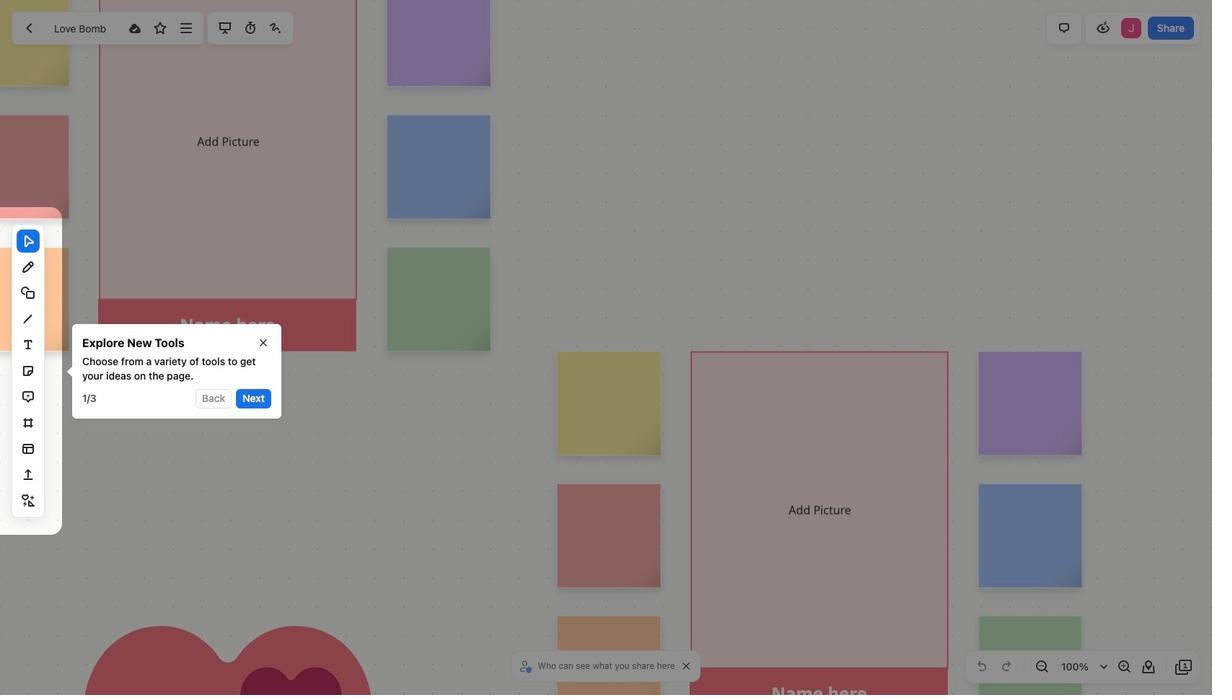 Task type: describe. For each thing, give the bounding box(es) containing it.
close image
[[260, 339, 267, 346]]

Document name text field
[[43, 17, 121, 40]]

comment panel image
[[1056, 19, 1073, 37]]

timer image
[[242, 19, 259, 37]]



Task type: vqa. For each thing, say whether or not it's contained in the screenshot.
list item
yes



Task type: locate. For each thing, give the bounding box(es) containing it.
more options image
[[177, 19, 195, 37]]

zoom in image
[[1116, 658, 1133, 676]]

explore new tools element
[[82, 334, 184, 352]]

list
[[1120, 17, 1143, 40]]

pages image
[[1176, 658, 1193, 676]]

zoom out image
[[1034, 658, 1051, 676]]

presentation image
[[216, 19, 234, 37]]

choose from a variety of tools to get your ideas on the page. element
[[82, 354, 271, 383]]

list item
[[1120, 17, 1143, 40]]

close image
[[683, 663, 691, 670]]

tooltip
[[62, 324, 282, 418]]

star this whiteboard image
[[152, 19, 169, 37]]

laser image
[[267, 19, 284, 37]]

dashboard image
[[21, 19, 38, 37]]



